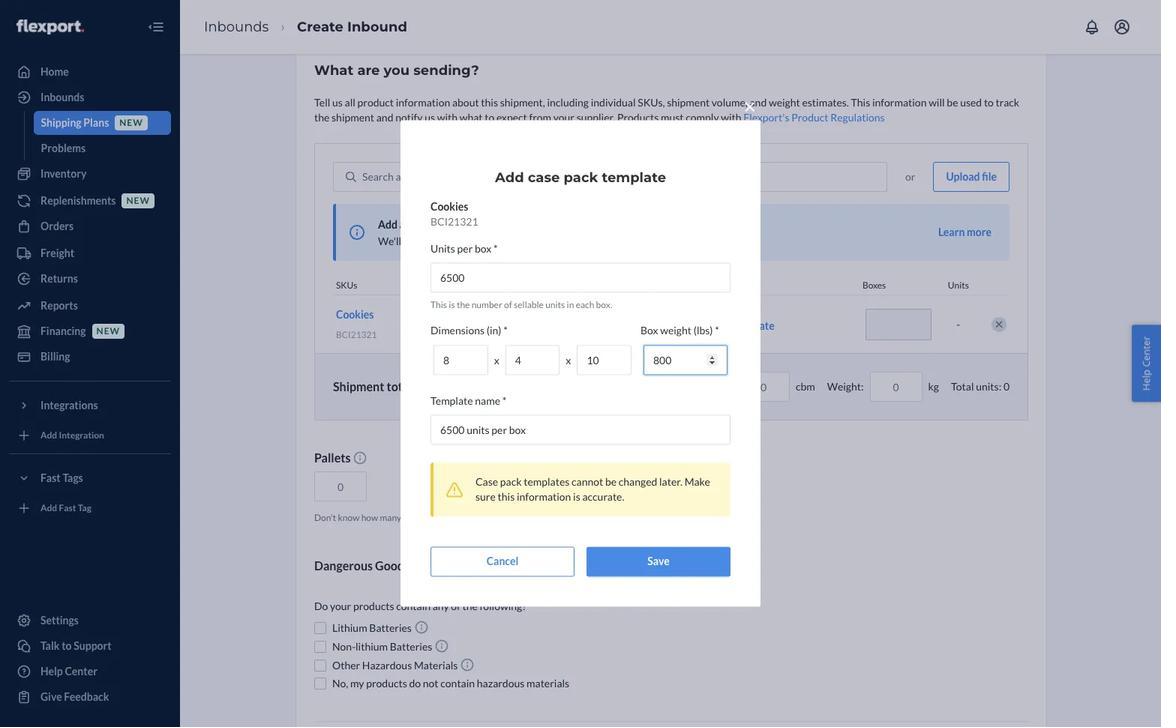 Task type: locate. For each thing, give the bounding box(es) containing it.
1 horizontal spatial center
[[1140, 337, 1153, 367]]

1 vertical spatial is
[[573, 491, 580, 504]]

template down the products
[[602, 170, 666, 186]]

0 text field
[[870, 372, 922, 402], [314, 472, 367, 502]]

0 horizontal spatial units
[[431, 243, 455, 255]]

upload file button
[[933, 162, 1010, 192]]

tags
[[63, 472, 83, 485]]

center inside button
[[1140, 337, 1153, 367]]

with down volume,
[[721, 111, 741, 124]]

case right a
[[407, 218, 428, 231]]

units
[[545, 300, 565, 311]]

this up what
[[481, 96, 498, 109]]

case inside × 'document'
[[528, 170, 560, 186]]

add for add a case pack template for each product. we'll save this information for future inbounds.
[[378, 218, 397, 231]]

box
[[641, 324, 658, 337]]

estimates.
[[802, 96, 849, 109]]

0 horizontal spatial 0 text field
[[314, 472, 367, 502]]

new right 'plans'
[[119, 117, 143, 129]]

* right box
[[493, 243, 498, 255]]

and up flexport's
[[750, 96, 767, 109]]

or right pallets
[[431, 512, 440, 524]]

case inside + add case pack template link
[[685, 319, 706, 332]]

* right (lbs) at the top right
[[715, 324, 719, 337]]

weight up flexport's
[[769, 96, 800, 109]]

0 horizontal spatial or
[[431, 512, 440, 524]]

each up future
[[514, 218, 537, 231]]

0 horizontal spatial center
[[65, 665, 97, 678]]

each inside add a case pack template for each product. we'll save this information for future inbounds.
[[514, 218, 537, 231]]

make
[[684, 476, 710, 489]]

goods
[[375, 559, 409, 573]]

1 horizontal spatial to
[[485, 111, 494, 124]]

0 vertical spatial template
[[602, 170, 666, 186]]

flexport logo image
[[17, 19, 84, 34]]

0 horizontal spatial x
[[494, 354, 499, 367]]

add left a
[[378, 218, 397, 231]]

×
[[744, 93, 756, 119]]

template inside add a case pack template for each product. we'll save this information for future inbounds.
[[454, 218, 496, 231]]

1 vertical spatial new
[[126, 195, 150, 207]]

case inside add a case pack template for each product. we'll save this information for future inbounds.
[[407, 218, 428, 231]]

1 vertical spatial this
[[426, 235, 443, 248]]

us right notify
[[425, 111, 435, 124]]

0 horizontal spatial shipment
[[332, 111, 374, 124]]

2 horizontal spatial template
[[732, 319, 775, 332]]

pack inside case pack templates cannot be changed later. make sure this information is accurate.
[[500, 476, 522, 489]]

fast left tags
[[41, 472, 61, 485]]

2 vertical spatial to
[[62, 640, 72, 653]]

1 horizontal spatial each
[[576, 300, 594, 311]]

template up box
[[454, 218, 496, 231]]

the
[[314, 111, 330, 124], [457, 300, 470, 311]]

pack right case
[[500, 476, 522, 489]]

1 vertical spatial and
[[376, 111, 393, 124]]

1 vertical spatial this
[[431, 300, 447, 311]]

box.
[[596, 300, 612, 311]]

tell
[[314, 96, 330, 109]]

shipment up comply
[[667, 96, 710, 109]]

0 horizontal spatial this
[[431, 300, 447, 311]]

cookies
[[431, 201, 468, 213], [336, 308, 374, 321]]

1 horizontal spatial units
[[948, 280, 969, 291]]

each inside × 'document'
[[576, 300, 594, 311]]

add inside "link"
[[41, 430, 57, 441]]

dimensions (in) *
[[431, 324, 508, 337]]

1 horizontal spatial 0 text field
[[870, 372, 922, 402]]

add for add fast tag
[[41, 503, 57, 514]]

1 vertical spatial bci21321
[[336, 329, 377, 341]]

1 horizontal spatial with
[[721, 111, 741, 124]]

products
[[617, 111, 659, 124]]

1 horizontal spatial the
[[457, 300, 470, 311]]

add inside × 'document'
[[495, 170, 524, 186]]

information down 'cookies bci21321'
[[445, 235, 499, 248]]

totals
[[387, 379, 418, 394]]

this right sure
[[498, 491, 515, 504]]

pack up product.
[[564, 170, 598, 186]]

2 vertical spatial template
[[732, 319, 775, 332]]

center
[[1140, 337, 1153, 367], [65, 665, 97, 678]]

support
[[74, 640, 111, 653]]

0 vertical spatial help
[[1140, 370, 1153, 391]]

W number field
[[505, 345, 560, 375]]

packing
[[656, 280, 687, 291]]

None radio
[[498, 381, 510, 393]]

2 with from the left
[[721, 111, 741, 124]]

none text field inside × 'document'
[[431, 415, 731, 445]]

None checkbox
[[314, 622, 326, 634], [314, 641, 326, 653], [314, 660, 326, 672], [314, 622, 326, 634], [314, 641, 326, 653], [314, 660, 326, 672]]

weight
[[769, 96, 800, 109], [660, 324, 692, 337]]

1 horizontal spatial and
[[750, 96, 767, 109]]

cookies for cookies bci21321
[[431, 201, 468, 213]]

units inside × 'document'
[[431, 243, 455, 255]]

1 vertical spatial help
[[41, 665, 63, 678]]

cargo?
[[496, 512, 522, 524]]

0 vertical spatial new
[[119, 117, 143, 129]]

changed
[[619, 476, 657, 489]]

be right will
[[947, 96, 958, 109]]

sending
[[441, 512, 472, 524]]

1 horizontal spatial inbounds link
[[204, 18, 269, 35]]

product
[[357, 96, 394, 109]]

to right talk
[[62, 640, 72, 653]]

0 vertical spatial case
[[528, 170, 560, 186]]

0 horizontal spatial with
[[437, 111, 458, 124]]

1 vertical spatial case
[[407, 218, 428, 231]]

add for add case pack template
[[495, 170, 524, 186]]

hazardous
[[477, 677, 525, 690]]

1 horizontal spatial weight
[[769, 96, 800, 109]]

the inside tell us all product information about this shipment, including individual skus, shipment volume, and weight estimates. this information will be used to track the shipment and notify us with what to expect from your supplier. products must comply with
[[314, 111, 330, 124]]

batteries up other hazardous materials
[[390, 641, 432, 653]]

0 vertical spatial and
[[750, 96, 767, 109]]

0 vertical spatial this
[[851, 96, 870, 109]]

this inside add a case pack template for each product. we'll save this information for future inbounds.
[[426, 235, 443, 248]]

us left all
[[332, 96, 343, 109]]

2 vertical spatial case
[[685, 319, 706, 332]]

information down templates
[[517, 491, 571, 504]]

add integration link
[[9, 424, 171, 448]]

1 vertical spatial template
[[454, 218, 496, 231]]

shipment down all
[[332, 111, 374, 124]]

0 vertical spatial center
[[1140, 337, 1153, 367]]

1 vertical spatial fast
[[59, 503, 76, 514]]

add down fast tags
[[41, 503, 57, 514]]

tell us all product information about this shipment, including individual skus, shipment volume, and weight estimates. this information will be used to track the shipment and notify us with what to expect from your supplier. products must comply with
[[314, 96, 1019, 124]]

case up "lbs" number field
[[685, 319, 706, 332]]

1 horizontal spatial help center
[[1140, 337, 1153, 391]]

this
[[851, 96, 870, 109], [431, 300, 447, 311]]

None text field
[[431, 415, 731, 445]]

expect
[[496, 111, 527, 124]]

returns
[[41, 272, 78, 285]]

0 horizontal spatial and
[[376, 111, 393, 124]]

flexport's
[[744, 111, 789, 124]]

add left the integration
[[41, 430, 57, 441]]

individual
[[591, 96, 636, 109]]

+ add case pack template link
[[656, 319, 848, 334]]

0 vertical spatial batteries
[[369, 622, 412, 635]]

0 vertical spatial units
[[431, 243, 455, 255]]

dangerous goods
[[314, 559, 409, 573]]

this right "save" on the top left
[[426, 235, 443, 248]]

many
[[380, 512, 401, 524]]

0 horizontal spatial template
[[454, 218, 496, 231]]

each right in
[[576, 300, 594, 311]]

be up accurate.
[[605, 476, 617, 489]]

template for + add case pack template
[[732, 319, 775, 332]]

case pack templates cannot be changed later. make sure this information is accurate.
[[476, 476, 710, 504]]

None number field
[[431, 263, 731, 293]]

materials
[[414, 659, 458, 672]]

L number field
[[577, 345, 632, 375]]

1 vertical spatial each
[[576, 300, 594, 311]]

add inside add a case pack template for each product. we'll save this information for future inbounds.
[[378, 218, 397, 231]]

flexport's product regulations
[[744, 111, 885, 124]]

sending?
[[413, 62, 479, 79]]

1 vertical spatial weight
[[660, 324, 692, 337]]

0 horizontal spatial bci21321
[[336, 329, 377, 341]]

to right 'used'
[[984, 96, 994, 109]]

batteries up non-lithium batteries
[[369, 622, 412, 635]]

to right what
[[485, 111, 494, 124]]

new for shipping plans
[[119, 117, 143, 129]]

from
[[529, 111, 551, 124]]

this up the regulations at the top right of the page
[[851, 96, 870, 109]]

bci21321 down cookies link
[[336, 329, 377, 341]]

0 horizontal spatial the
[[314, 111, 330, 124]]

1 horizontal spatial cookies
[[431, 201, 468, 213]]

0 vertical spatial is
[[449, 300, 455, 311]]

1 vertical spatial cookies
[[336, 308, 374, 321]]

case
[[528, 170, 560, 186], [407, 218, 428, 231], [685, 319, 706, 332]]

0 horizontal spatial inbounds link
[[9, 86, 171, 110]]

1 horizontal spatial case
[[528, 170, 560, 186]]

later.
[[659, 476, 682, 489]]

talk to support
[[41, 640, 111, 653]]

and down product
[[376, 111, 393, 124]]

this inside tell us all product information about this shipment, including individual skus, shipment volume, and weight estimates. this information will be used to track the shipment and notify us with what to expect from your supplier. products must comply with
[[851, 96, 870, 109]]

is
[[449, 300, 455, 311], [573, 491, 580, 504]]

0 horizontal spatial is
[[449, 300, 455, 311]]

1 horizontal spatial inbounds
[[204, 18, 269, 35]]

weight right "box"
[[660, 324, 692, 337]]

none number field inside × 'document'
[[431, 263, 731, 293]]

None radio
[[436, 381, 448, 393]]

each
[[514, 218, 537, 231], [576, 300, 594, 311]]

this up the dimensions
[[431, 300, 447, 311]]

pack up units per box *
[[430, 218, 452, 231]]

is up the dimensions
[[449, 300, 455, 311]]

1 horizontal spatial bci21321
[[431, 216, 478, 228]]

0 horizontal spatial cookies
[[336, 308, 374, 321]]

add inside row
[[664, 319, 683, 332]]

details
[[689, 280, 715, 291]]

units up -
[[948, 280, 969, 291]]

financing
[[41, 325, 86, 338]]

0 vertical spatial fast
[[41, 472, 61, 485]]

create inbound
[[297, 18, 407, 35]]

2 horizontal spatial case
[[685, 319, 706, 332]]

2 vertical spatial this
[[498, 491, 515, 504]]

number
[[472, 300, 502, 311]]

0 text field left kg
[[870, 372, 922, 402]]

1 vertical spatial help center
[[41, 665, 97, 678]]

0 vertical spatial be
[[947, 96, 958, 109]]

template inside + add case pack template link
[[732, 319, 775, 332]]

cookies inside row
[[336, 308, 374, 321]]

contain
[[440, 677, 475, 690]]

units left per
[[431, 243, 455, 255]]

units for units per box *
[[431, 243, 455, 255]]

None checkbox
[[314, 678, 326, 690]]

1 vertical spatial be
[[605, 476, 617, 489]]

cookies up add a case pack template for each product. we'll save this information for future inbounds.
[[431, 201, 468, 213]]

bci21321 up units per box *
[[431, 216, 478, 228]]

freight
[[41, 247, 74, 260]]

case up product.
[[528, 170, 560, 186]]

used
[[960, 96, 982, 109]]

lithium batteries
[[332, 622, 414, 635]]

1 horizontal spatial us
[[425, 111, 435, 124]]

new for financing
[[96, 326, 120, 337]]

is down "cannot"
[[573, 491, 580, 504]]

with down about
[[437, 111, 458, 124]]

the left number
[[457, 300, 470, 311]]

0 vertical spatial inbounds
[[204, 18, 269, 35]]

inbounds
[[204, 18, 269, 35], [41, 91, 84, 104]]

0
[[1003, 380, 1010, 393]]

template right (lbs) at the top right
[[732, 319, 775, 332]]

problems link
[[33, 137, 171, 161]]

1 vertical spatial inbounds
[[41, 91, 84, 104]]

0 vertical spatial this
[[481, 96, 498, 109]]

0 vertical spatial to
[[984, 96, 994, 109]]

comply
[[686, 111, 719, 124]]

or left upload
[[905, 170, 915, 183]]

x left l number field
[[566, 354, 571, 367]]

1 horizontal spatial this
[[851, 96, 870, 109]]

case for add a case pack template for each product. we'll save this information for future inbounds.
[[407, 218, 428, 231]]

0 vertical spatial bci21321
[[431, 216, 478, 228]]

1 vertical spatial units
[[948, 280, 969, 291]]

volume,
[[712, 96, 748, 109]]

cookies down skus
[[336, 308, 374, 321]]

fast left tag
[[59, 503, 76, 514]]

bci21321
[[431, 216, 478, 228], [336, 329, 377, 341]]

0 vertical spatial help center
[[1140, 337, 1153, 391]]

new
[[119, 117, 143, 129], [126, 195, 150, 207], [96, 326, 120, 337]]

0 vertical spatial inbounds link
[[204, 18, 269, 35]]

cookies for cookies
[[336, 308, 374, 321]]

x down (in)
[[494, 354, 499, 367]]

new up "orders" link
[[126, 195, 150, 207]]

template name *
[[431, 395, 506, 408]]

breadcrumbs navigation
[[192, 5, 419, 49]]

1 horizontal spatial shipment
[[667, 96, 710, 109]]

us
[[332, 96, 343, 109], [425, 111, 435, 124]]

learn
[[938, 226, 965, 239]]

no, my products do not contain hazardous materials
[[332, 677, 569, 690]]

Number of boxes number field
[[866, 309, 932, 340]]

reports
[[41, 299, 78, 312]]

template
[[431, 395, 473, 408]]

this
[[481, 96, 498, 109], [426, 235, 443, 248], [498, 491, 515, 504]]

the down tell
[[314, 111, 330, 124]]

fast inside fast tags dropdown button
[[41, 472, 61, 485]]

0 vertical spatial or
[[905, 170, 915, 183]]

1 vertical spatial us
[[425, 111, 435, 124]]

0 vertical spatial weight
[[769, 96, 800, 109]]

kg
[[928, 380, 939, 393]]

1 horizontal spatial help
[[1140, 370, 1153, 391]]

and
[[750, 96, 767, 109], [376, 111, 393, 124]]

0 horizontal spatial to
[[62, 640, 72, 653]]

add up add a case pack template for each product. we'll save this information for future inbounds.
[[495, 170, 524, 186]]

information up notify
[[396, 96, 450, 109]]

0 vertical spatial each
[[514, 218, 537, 231]]

units per box *
[[431, 243, 498, 255]]

0 text field down 'pallets'
[[314, 472, 367, 502]]

0 vertical spatial shipment
[[667, 96, 710, 109]]

0 horizontal spatial weight
[[660, 324, 692, 337]]

cookies inside 'cookies bci21321'
[[431, 201, 468, 213]]

1 vertical spatial center
[[65, 665, 97, 678]]

new down reports link
[[96, 326, 120, 337]]

0 horizontal spatial be
[[605, 476, 617, 489]]

2 vertical spatial new
[[96, 326, 120, 337]]

units
[[431, 243, 455, 255], [948, 280, 969, 291]]

search image
[[346, 172, 356, 182]]

settings link
[[9, 609, 171, 633]]

1 horizontal spatial or
[[905, 170, 915, 183]]

pack
[[564, 170, 598, 186], [430, 218, 452, 231], [708, 319, 730, 332], [500, 476, 522, 489]]

of
[[504, 300, 512, 311]]

add right +
[[664, 319, 683, 332]]

save
[[648, 555, 670, 568]]

0 vertical spatial us
[[332, 96, 343, 109]]

row
[[333, 295, 1010, 353]]



Task type: describe. For each thing, give the bounding box(es) containing it.
cancel button
[[431, 547, 575, 577]]

help center button
[[1132, 325, 1161, 402]]

will
[[929, 96, 945, 109]]

this inside × 'document'
[[431, 300, 447, 311]]

are
[[357, 62, 380, 79]]

dimensions
[[431, 324, 485, 337]]

row containing cookies
[[333, 295, 1010, 353]]

weight inside × 'document'
[[660, 324, 692, 337]]

my
[[350, 677, 364, 690]]

fast tags
[[41, 472, 83, 485]]

inventory
[[41, 167, 87, 180]]

billing link
[[9, 345, 171, 369]]

orders link
[[9, 215, 171, 239]]

0 text field
[[737, 372, 790, 402]]

talk to support button
[[9, 635, 171, 659]]

integration
[[59, 430, 104, 441]]

regulations
[[830, 111, 885, 124]]

2 horizontal spatial to
[[984, 96, 994, 109]]

1 vertical spatial for
[[501, 235, 515, 248]]

count
[[560, 512, 583, 524]]

1 vertical spatial or
[[431, 512, 440, 524]]

1 vertical spatial batteries
[[390, 641, 432, 653]]

information inside add a case pack template for each product. we'll save this information for future inbounds.
[[445, 235, 499, 248]]

total units: 0
[[951, 380, 1010, 393]]

plans
[[83, 116, 109, 129]]

2 x from the left
[[566, 354, 571, 367]]

learn more button
[[938, 225, 992, 240]]

help center link
[[9, 660, 171, 684]]

not
[[423, 677, 438, 690]]

cu
[[454, 380, 464, 393]]

pallets
[[403, 512, 429, 524]]

skus
[[336, 280, 357, 291]]

what
[[314, 62, 353, 79]]

this inside tell us all product information about this shipment, including individual skus, shipment volume, and weight estimates. this information will be used to track the shipment and notify us with what to expect from your supplier. products must comply with
[[481, 96, 498, 109]]

what are you sending?
[[314, 62, 479, 79]]

add for add integration
[[41, 430, 57, 441]]

inbounds link inside breadcrumbs navigation
[[204, 18, 269, 35]]

be inside tell us all product information about this shipment, including individual skus, shipment volume, and weight estimates. this information will be used to track the shipment and notify us with what to expect from your supplier. products must comply with
[[947, 96, 958, 109]]

learn more
[[938, 226, 992, 239]]

products
[[366, 677, 407, 690]]

replenishments
[[41, 194, 116, 207]]

add fast tag link
[[9, 497, 171, 521]]

is inside case pack templates cannot be changed later. make sure this information is accurate.
[[573, 491, 580, 504]]

1 vertical spatial 0 text field
[[314, 472, 367, 502]]

1 vertical spatial shipment
[[332, 111, 374, 124]]

help inside button
[[1140, 370, 1153, 391]]

× document
[[401, 90, 761, 607]]

be inside case pack templates cannot be changed later. make sure this information is accurate.
[[605, 476, 617, 489]]

shipment,
[[500, 96, 545, 109]]

H number field
[[434, 345, 488, 375]]

1 vertical spatial inbounds link
[[9, 86, 171, 110]]

give
[[41, 691, 62, 704]]

add fast tag
[[41, 503, 91, 514]]

units for units
[[948, 280, 969, 291]]

upload
[[946, 170, 980, 183]]

to inside button
[[62, 640, 72, 653]]

dangerous
[[314, 559, 373, 573]]

sure
[[476, 491, 496, 504]]

case for + add case pack template
[[685, 319, 706, 332]]

template inside × 'document'
[[602, 170, 666, 186]]

1 with from the left
[[437, 111, 458, 124]]

what
[[460, 111, 483, 124]]

inbound
[[347, 18, 407, 35]]

0 horizontal spatial us
[[332, 96, 343, 109]]

pallets
[[314, 451, 353, 465]]

other
[[332, 659, 360, 672]]

settings
[[41, 614, 79, 627]]

(in)
[[487, 324, 501, 337]]

tag
[[78, 503, 91, 514]]

add integration
[[41, 430, 104, 441]]

* right (in)
[[503, 324, 508, 337]]

(lbs)
[[694, 324, 713, 337]]

shipment totals
[[333, 379, 418, 394]]

give feedback button
[[9, 686, 171, 710]]

no,
[[332, 677, 348, 690]]

0 horizontal spatial inbounds
[[41, 91, 84, 104]]

help center inside button
[[1140, 337, 1153, 391]]

more
[[967, 226, 992, 239]]

about
[[452, 96, 479, 109]]

must
[[661, 111, 684, 124]]

* right name
[[502, 395, 506, 408]]

bci21321 inside × 'document'
[[431, 216, 478, 228]]

0 horizontal spatial help center
[[41, 665, 97, 678]]

you
[[384, 62, 410, 79]]

non-
[[332, 641, 356, 653]]

materials
[[527, 677, 569, 690]]

inbounds inside breadcrumbs navigation
[[204, 18, 269, 35]]

the inside × 'document'
[[457, 300, 470, 311]]

how
[[361, 512, 378, 524]]

case
[[476, 476, 498, 489]]

box weight (lbs) *
[[641, 324, 719, 337]]

sellable
[[514, 300, 544, 311]]

reports link
[[9, 294, 171, 318]]

template for add a case pack template for each product. we'll save this information for future inbounds.
[[454, 218, 496, 231]]

fast inside add fast tag link
[[59, 503, 76, 514]]

total
[[951, 380, 974, 393]]

0 vertical spatial 0 text field
[[870, 372, 922, 402]]

close navigation image
[[147, 18, 165, 36]]

give feedback
[[41, 691, 109, 704]]

non-lithium batteries
[[332, 641, 434, 653]]

lbs number field
[[644, 345, 728, 375]]

new for replenishments
[[126, 195, 150, 207]]

product.
[[539, 218, 578, 231]]

add a case pack template for each product. we'll save this information for future inbounds.
[[378, 218, 592, 248]]

product
[[791, 111, 828, 124]]

file
[[982, 170, 997, 183]]

freight link
[[9, 242, 171, 266]]

1 vertical spatial to
[[485, 111, 494, 124]]

future
[[517, 235, 546, 248]]

supplier.
[[577, 111, 615, 124]]

cookies link
[[336, 308, 374, 321]]

talk
[[41, 640, 60, 653]]

add case pack template
[[495, 170, 666, 186]]

information inside case pack templates cannot be changed later. make sure this information is accurate.
[[517, 491, 571, 504]]

0 vertical spatial for
[[498, 218, 512, 231]]

0 horizontal spatial help
[[41, 665, 63, 678]]

ft/lb
[[466, 380, 486, 393]]

this inside case pack templates cannot be changed later. make sure this information is accurate.
[[498, 491, 515, 504]]

information left will
[[872, 96, 927, 109]]

weight inside tell us all product information about this shipment, including individual skus, shipment volume, and weight estimates. this information will be used to track the shipment and notify us with what to expect from your supplier. products must comply with
[[769, 96, 800, 109]]

shipping plans
[[41, 116, 109, 129]]

1 x from the left
[[494, 354, 499, 367]]

estimate
[[524, 512, 558, 524]]

orders
[[41, 220, 74, 233]]

pack inside add a case pack template for each product. we'll save this information for future inbounds.
[[430, 218, 452, 231]]

estimate count button
[[524, 512, 583, 525]]

pack down details
[[708, 319, 730, 332]]



Task type: vqa. For each thing, say whether or not it's contained in the screenshot.
units
yes



